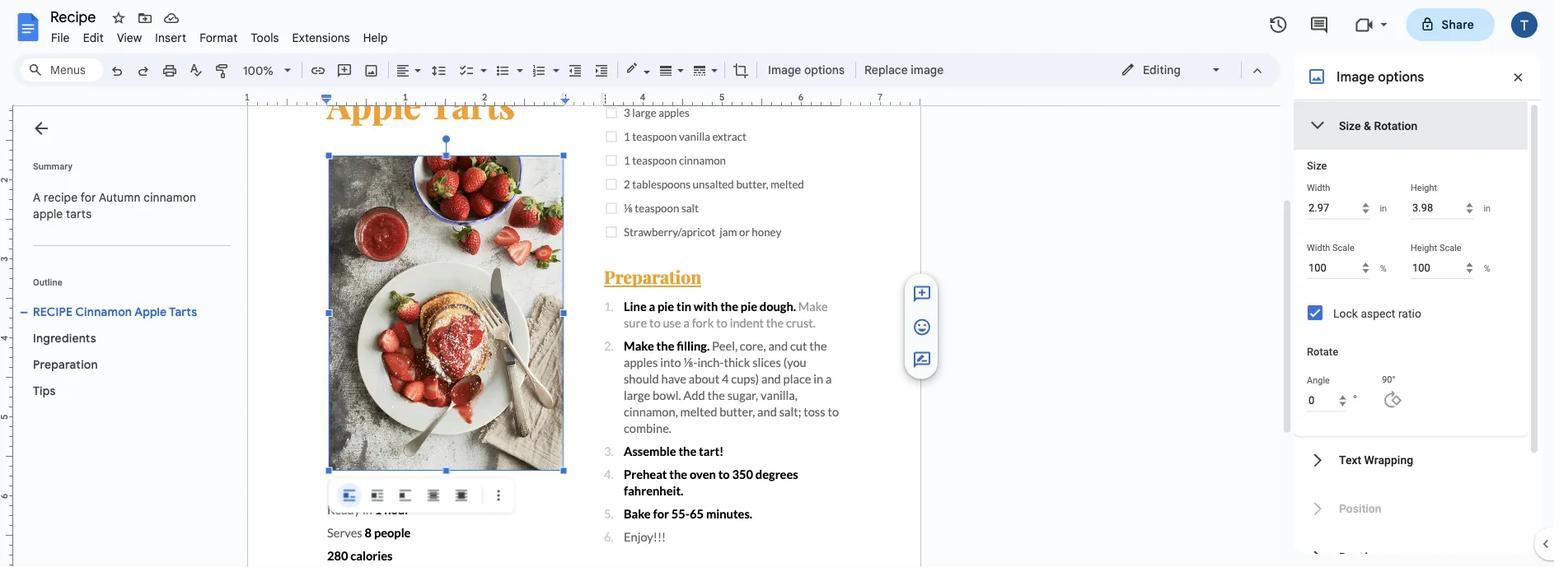 Task type: describe. For each thing, give the bounding box(es) containing it.
outline heading
[[13, 276, 237, 299]]

Angle, measured in degrees. Value must be between 0 and 360 text field
[[1307, 390, 1347, 413]]

recolor tab
[[1294, 534, 1528, 568]]

recipe
[[33, 305, 73, 319]]

text wrapping
[[1340, 454, 1414, 468]]

angle
[[1307, 376, 1330, 386]]

Rename text field
[[45, 7, 106, 26]]

recipe cinnamon apple tarts
[[33, 305, 197, 319]]

Width Scale, measured in percents. Value must be between 0.9 and 2221 text field
[[1307, 257, 1370, 279]]

summary heading
[[33, 160, 72, 173]]

lock
[[1334, 307, 1359, 321]]

help
[[363, 31, 388, 45]]

Break text radio
[[393, 484, 418, 509]]

tips
[[33, 384, 56, 399]]

for
[[81, 190, 96, 205]]

right margin image
[[837, 93, 920, 106]]

options inside button
[[805, 63, 845, 77]]

ratio
[[1399, 307, 1422, 321]]

% for width scale
[[1381, 263, 1387, 274]]

preparation
[[33, 358, 98, 372]]

Zoom field
[[237, 59, 298, 83]]

tarts
[[169, 305, 197, 319]]

cinnamon
[[75, 305, 132, 319]]

options inside section
[[1379, 68, 1425, 85]]

edit menu item
[[76, 28, 110, 47]]

width for width scale
[[1307, 243, 1331, 253]]

outline
[[33, 277, 62, 288]]

replace
[[865, 63, 908, 77]]

Height, measured in inches. Value must be between 0.01 and 66 text field
[[1411, 197, 1473, 220]]

summary
[[33, 161, 72, 171]]

editing
[[1143, 63, 1181, 77]]

image options section
[[1294, 54, 1542, 568]]

image inside button
[[768, 63, 802, 77]]

replace image button
[[860, 58, 948, 82]]

image options inside button
[[768, 63, 845, 77]]

replace image
[[865, 63, 944, 77]]

a recipe for autumn cinnamon apple tarts
[[33, 190, 199, 221]]

scale for height scale
[[1440, 243, 1462, 253]]

1
[[245, 92, 250, 103]]

format menu item
[[193, 28, 244, 47]]

document outline element
[[13, 106, 237, 568]]

menu bar banner
[[0, 0, 1555, 568]]

Height Scale, measured in percents. Value must be between 0.9 and 1657 text field
[[1411, 257, 1473, 279]]

size image
[[913, 351, 932, 370]]

image options application
[[0, 0, 1555, 568]]

recolor
[[1340, 551, 1379, 565]]

90°
[[1383, 375, 1396, 385]]

Zoom text field
[[239, 59, 279, 82]]

lock aspect ratio
[[1334, 307, 1422, 321]]

height for height
[[1411, 183, 1438, 193]]

autumn
[[99, 190, 141, 205]]

size for size & rotation
[[1340, 119, 1361, 133]]

scale for width scale
[[1333, 243, 1355, 253]]

tarts
[[66, 207, 92, 221]]

ingredients
[[33, 331, 96, 346]]

image options button
[[761, 58, 853, 82]]

apple
[[33, 207, 63, 221]]

file
[[51, 31, 70, 45]]

height for height scale
[[1411, 243, 1438, 253]]

tools menu item
[[244, 28, 286, 47]]

insert
[[155, 31, 186, 45]]

insert menu item
[[149, 28, 193, 47]]



Task type: vqa. For each thing, say whether or not it's contained in the screenshot.
the options to the left
yes



Task type: locate. For each thing, give the bounding box(es) containing it.
Width, measured in inches. Value must be between 0.01 and 66 text field
[[1307, 197, 1370, 220]]

text wrapping tab
[[1294, 437, 1528, 485]]

in for height
[[1484, 204, 1491, 214]]

extensions menu item
[[286, 28, 357, 47]]

1 % from the left
[[1381, 263, 1387, 274]]

toolbar
[[326, 0, 511, 509]]

2 % from the left
[[1485, 263, 1491, 274]]

in for width
[[1380, 204, 1388, 214]]

aspect
[[1361, 307, 1396, 321]]

image options inside section
[[1337, 68, 1425, 85]]

menu bar inside menu bar banner
[[45, 21, 395, 49]]

size up width, measured in inches. value must be between 0.01 and 66 text field
[[1307, 160, 1328, 172]]

1 horizontal spatial image
[[1337, 68, 1375, 85]]

1 horizontal spatial %
[[1485, 263, 1491, 274]]

image options
[[768, 63, 845, 77], [1337, 68, 1425, 85]]

size left &
[[1340, 119, 1361, 133]]

recipe
[[44, 190, 78, 205]]

width for width
[[1307, 183, 1331, 193]]

insert image image
[[362, 59, 381, 82]]

0 horizontal spatial image options
[[768, 63, 845, 77]]

view menu item
[[110, 28, 149, 47]]

% for height scale
[[1485, 263, 1491, 274]]

1 in from the left
[[1380, 204, 1388, 214]]

image
[[768, 63, 802, 77], [1337, 68, 1375, 85]]

scale up width scale, measured in percents. value must be between 0.9 and 2221 text field
[[1333, 243, 1355, 253]]

summary element
[[25, 181, 231, 231]]

editing button
[[1110, 58, 1234, 82]]

position tab
[[1294, 485, 1528, 534]]

size & rotation
[[1340, 119, 1418, 133]]

0 vertical spatial height
[[1411, 183, 1438, 193]]

&
[[1364, 119, 1372, 133]]

edit
[[83, 31, 104, 45]]

wrapping
[[1365, 454, 1414, 468]]

% right height scale, measured in percents. value must be between 0.9 and 1657 text field
[[1485, 263, 1491, 274]]

share button
[[1407, 8, 1495, 41]]

line & paragraph spacing image
[[430, 59, 449, 82]]

1 horizontal spatial size
[[1340, 119, 1361, 133]]

Wrap text radio
[[365, 484, 390, 509]]

size & rotation tab
[[1294, 101, 1528, 150]]

position
[[1340, 503, 1382, 516]]

tools
[[251, 31, 279, 45]]

1 vertical spatial width
[[1307, 243, 1331, 253]]

options up right margin image
[[805, 63, 845, 77]]

scale up height scale, measured in percents. value must be between 0.9 and 1657 text field
[[1440, 243, 1462, 253]]

width
[[1307, 183, 1331, 193], [1307, 243, 1331, 253]]

rotate
[[1307, 346, 1339, 359]]

0 horizontal spatial in
[[1380, 204, 1388, 214]]

size
[[1340, 119, 1361, 133], [1307, 160, 1328, 172]]

°
[[1353, 393, 1358, 408]]

2 in from the left
[[1484, 204, 1491, 214]]

view
[[117, 31, 142, 45]]

1 vertical spatial size image
[[913, 318, 932, 338]]

size for size
[[1307, 160, 1328, 172]]

height
[[1411, 183, 1438, 193], [1411, 243, 1438, 253]]

menu bar containing file
[[45, 21, 395, 49]]

0 horizontal spatial %
[[1381, 263, 1387, 274]]

0 vertical spatial size
[[1340, 119, 1361, 133]]

width up width, measured in inches. value must be between 0.01 and 66 text field
[[1307, 183, 1331, 193]]

format
[[200, 31, 238, 45]]

image options up size & rotation
[[1337, 68, 1425, 85]]

border weight image
[[657, 59, 676, 82]]

2 size image from the top
[[913, 318, 932, 338]]

image options up right margin image
[[768, 63, 845, 77]]

1 height from the top
[[1411, 183, 1438, 193]]

in right width, measured in inches. value must be between 0.01 and 66 text field
[[1380, 204, 1388, 214]]

0 horizontal spatial size
[[1307, 160, 1328, 172]]

1 vertical spatial height
[[1411, 243, 1438, 253]]

0 horizontal spatial options
[[805, 63, 845, 77]]

height up height scale, measured in percents. value must be between 0.9 and 1657 text field
[[1411, 243, 1438, 253]]

1 vertical spatial size
[[1307, 160, 1328, 172]]

left margin image
[[248, 93, 331, 106]]

options
[[805, 63, 845, 77], [1379, 68, 1425, 85]]

Lock aspect ratio checkbox
[[1308, 306, 1323, 321]]

text
[[1340, 454, 1362, 468]]

1 horizontal spatial image options
[[1337, 68, 1425, 85]]

apple
[[135, 305, 167, 319]]

0 horizontal spatial scale
[[1333, 243, 1355, 253]]

size image
[[913, 285, 932, 305], [913, 318, 932, 338]]

cinnamon
[[144, 190, 196, 205]]

scale
[[1333, 243, 1355, 253], [1440, 243, 1462, 253]]

1 horizontal spatial scale
[[1440, 243, 1462, 253]]

1 width from the top
[[1307, 183, 1331, 193]]

height scale
[[1411, 243, 1462, 253]]

2 height from the top
[[1411, 243, 1438, 253]]

in right "height, measured in inches. value must be between 0.01 and 66" text box
[[1484, 204, 1491, 214]]

image inside section
[[1337, 68, 1375, 85]]

1 scale from the left
[[1333, 243, 1355, 253]]

extensions
[[292, 31, 350, 45]]

in
[[1380, 204, 1388, 214], [1484, 204, 1491, 214]]

Menus field
[[21, 59, 103, 82]]

Star checkbox
[[107, 7, 130, 30]]

% right width scale, measured in percents. value must be between 0.9 and 2221 text field
[[1381, 263, 1387, 274]]

1 horizontal spatial options
[[1379, 68, 1425, 85]]

In front of text radio
[[449, 484, 474, 509]]

help menu item
[[357, 28, 395, 47]]

In line radio
[[326, 0, 394, 509]]

width up width scale, measured in percents. value must be between 0.9 and 2221 text field
[[1307, 243, 1331, 253]]

file menu item
[[45, 28, 76, 47]]

option group inside image options application
[[326, 0, 474, 509]]

0 horizontal spatial image
[[768, 63, 802, 77]]

image
[[911, 63, 944, 77]]

border dash image
[[691, 59, 710, 82]]

%
[[1381, 263, 1387, 274], [1485, 263, 1491, 274]]

rotation
[[1375, 119, 1418, 133]]

height up "height, measured in inches. value must be between 0.01 and 66" text box
[[1411, 183, 1438, 193]]

option group
[[326, 0, 474, 509]]

mode and view toolbar
[[1109, 54, 1271, 87]]

2 width from the top
[[1307, 243, 1331, 253]]

menu bar
[[45, 21, 395, 49]]

share
[[1442, 17, 1475, 32]]

2 scale from the left
[[1440, 243, 1462, 253]]

1 size image from the top
[[913, 285, 932, 305]]

0 vertical spatial width
[[1307, 183, 1331, 193]]

options up the rotation
[[1379, 68, 1425, 85]]

main toolbar
[[102, 58, 949, 85]]

Behind text radio
[[421, 484, 446, 509]]

0 vertical spatial size image
[[913, 285, 932, 305]]

width scale
[[1307, 243, 1355, 253]]

a
[[33, 190, 41, 205]]

1 horizontal spatial in
[[1484, 204, 1491, 214]]

size inside tab
[[1340, 119, 1361, 133]]



